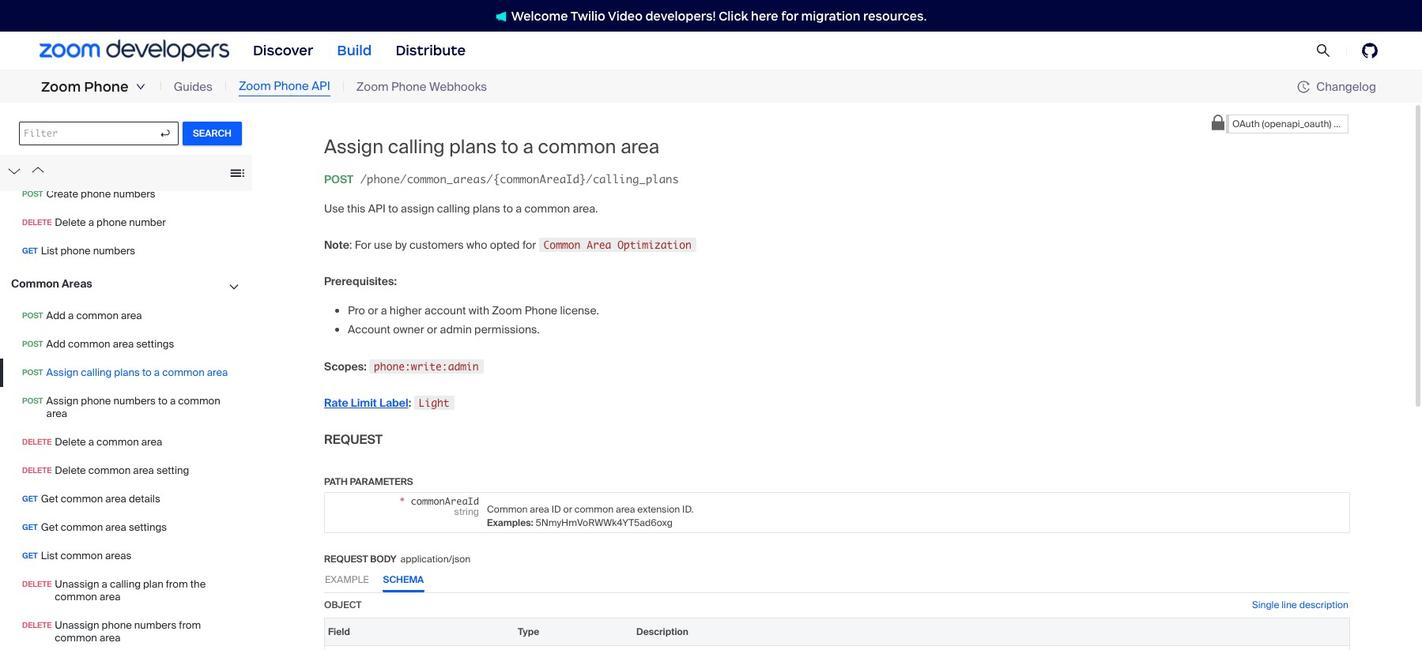 Task type: describe. For each thing, give the bounding box(es) containing it.
zoom phone webhooks link
[[356, 78, 487, 96]]

video
[[608, 8, 643, 23]]

field
[[328, 626, 350, 639]]

developers!
[[646, 8, 716, 23]]

changelog link
[[1298, 79, 1376, 94]]

body
[[370, 553, 396, 566]]

path parameters
[[324, 476, 413, 488]]

zoom phone
[[41, 78, 129, 96]]

zoom for zoom phone
[[41, 78, 81, 96]]

phone for zoom phone webhooks
[[391, 79, 427, 95]]

welcome twilio video developers! click here for migration resources.
[[511, 8, 927, 23]]

guides
[[174, 79, 213, 95]]

click
[[719, 8, 748, 23]]

single line description
[[1252, 599, 1349, 612]]

single
[[1252, 599, 1279, 612]]

object
[[324, 599, 362, 612]]

path
[[324, 476, 348, 488]]

zoom phone api
[[239, 78, 330, 94]]

notification image
[[495, 11, 507, 22]]

history image left changelog
[[1298, 81, 1310, 93]]

request for request body application/json
[[324, 553, 368, 566]]

zoom for zoom phone webhooks
[[356, 79, 389, 95]]

history image down search icon
[[1298, 81, 1317, 93]]

changelog
[[1317, 79, 1376, 94]]

api
[[312, 78, 330, 94]]

twilio
[[571, 8, 605, 23]]

here
[[751, 8, 778, 23]]

welcome twilio video developers! click here for migration resources. link
[[480, 8, 943, 24]]

webhooks
[[429, 79, 487, 95]]

github image
[[1362, 43, 1378, 59]]



Task type: locate. For each thing, give the bounding box(es) containing it.
2 horizontal spatial phone
[[391, 79, 427, 95]]

request
[[324, 431, 383, 448], [324, 553, 368, 566]]

1 request from the top
[[324, 431, 383, 448]]

zoom for zoom phone api
[[239, 78, 271, 94]]

github image
[[1362, 43, 1378, 59]]

1 horizontal spatial phone
[[274, 78, 309, 94]]

phone for zoom phone
[[84, 78, 129, 96]]

migration
[[801, 8, 861, 23]]

1 horizontal spatial zoom
[[239, 78, 271, 94]]

2 horizontal spatial zoom
[[356, 79, 389, 95]]

request left body
[[324, 553, 368, 566]]

phone
[[84, 78, 129, 96], [274, 78, 309, 94], [391, 79, 427, 95]]

phone left down image
[[84, 78, 129, 96]]

2 zoom from the left
[[239, 78, 271, 94]]

2 request from the top
[[324, 553, 368, 566]]

search image
[[1316, 43, 1331, 58]]

notification image
[[495, 11, 511, 22]]

0 horizontal spatial phone
[[84, 78, 129, 96]]

down image
[[136, 82, 145, 92]]

3 phone from the left
[[391, 79, 427, 95]]

0 horizontal spatial zoom
[[41, 78, 81, 96]]

1 phone from the left
[[84, 78, 129, 96]]

3 zoom from the left
[[356, 79, 389, 95]]

guides link
[[174, 78, 213, 96]]

0 vertical spatial request
[[324, 431, 383, 448]]

phone for zoom phone api
[[274, 78, 309, 94]]

request body application/json
[[324, 553, 471, 566]]

1 zoom from the left
[[41, 78, 81, 96]]

zoom developer logo image
[[40, 40, 229, 61]]

zoom phone webhooks
[[356, 79, 487, 95]]

welcome
[[511, 8, 568, 23]]

type
[[518, 626, 539, 639]]

application/json
[[400, 553, 471, 566]]

request up the path parameters
[[324, 431, 383, 448]]

phone left the webhooks
[[391, 79, 427, 95]]

request for request
[[324, 431, 383, 448]]

resources.
[[863, 8, 927, 23]]

for
[[781, 8, 798, 23]]

history image
[[1298, 81, 1317, 93], [1298, 81, 1310, 93]]

2 phone from the left
[[274, 78, 309, 94]]

1 vertical spatial request
[[324, 553, 368, 566]]

parameters
[[350, 476, 413, 488]]

zoom phone api link
[[239, 78, 330, 96]]

phone left api at the left top of the page
[[274, 78, 309, 94]]

line
[[1282, 599, 1297, 612]]

description
[[1299, 599, 1349, 612]]

zoom
[[41, 78, 81, 96], [239, 78, 271, 94], [356, 79, 389, 95]]

search image
[[1316, 43, 1331, 58]]



Task type: vqa. For each thing, say whether or not it's contained in the screenshot.
down Icon
yes



